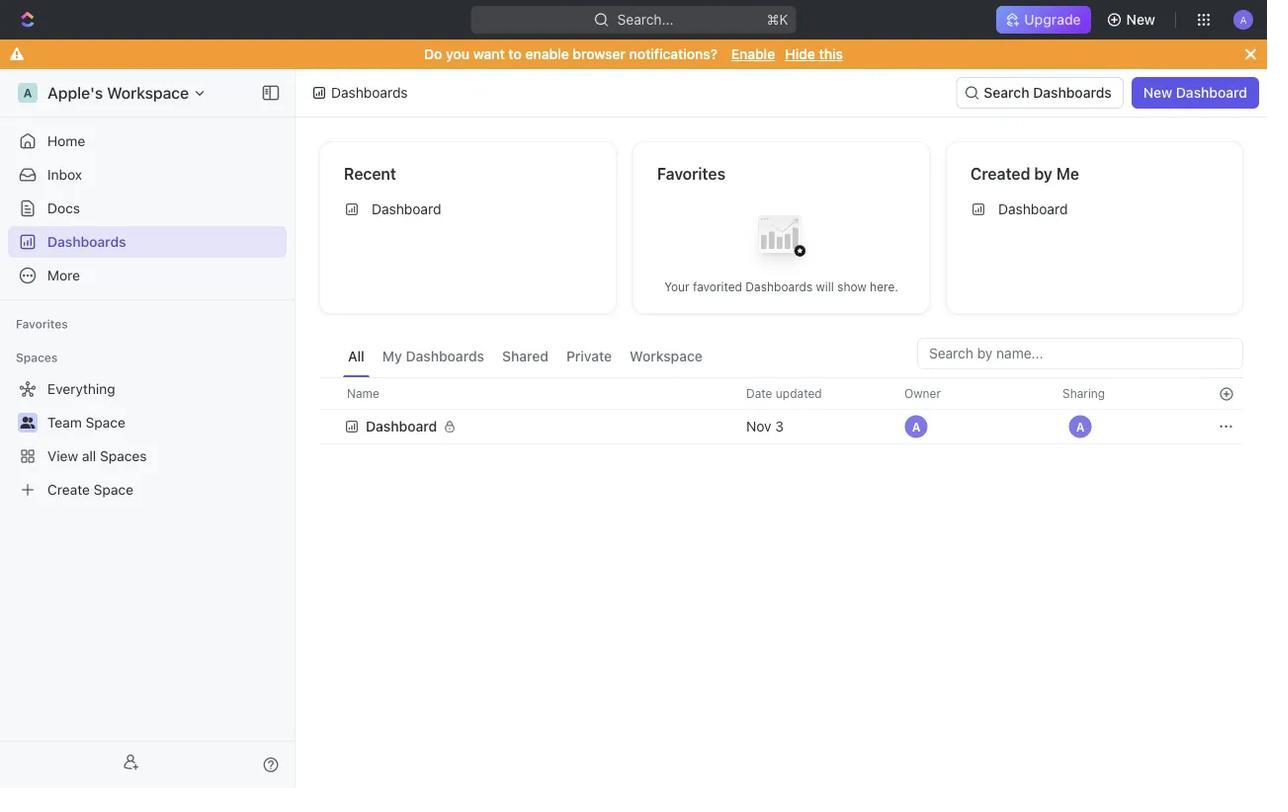 Task type: describe. For each thing, give the bounding box(es) containing it.
a for 2nd the apple, , element from right
[[912, 420, 920, 434]]

create
[[47, 482, 90, 498]]

dashboard down name
[[366, 419, 437, 435]]

tab list containing all
[[343, 338, 707, 378]]

row containing dashboard
[[319, 407, 1243, 447]]

a inside dropdown button
[[1240, 14, 1247, 25]]

team space
[[47, 415, 125, 431]]

upgrade link
[[997, 6, 1091, 34]]

do
[[424, 46, 442, 62]]

workspace inside "sidebar" navigation
[[107, 84, 189, 102]]

notifications?
[[629, 46, 718, 62]]

all
[[348, 348, 364, 365]]

dashboard down recent
[[372, 201, 441, 217]]

all button
[[343, 338, 369, 378]]

inbox
[[47, 167, 82, 183]]

name
[[347, 387, 379, 401]]

your favorited dashboards will show here.
[[664, 280, 898, 294]]

dashboards left "will"
[[746, 280, 813, 294]]

recent
[[344, 165, 396, 183]]

dashboards inside tab list
[[406, 348, 484, 365]]

owner
[[904, 387, 941, 401]]

me
[[1056, 165, 1079, 183]]

create space link
[[8, 474, 283, 506]]

row containing name
[[319, 378, 1243, 410]]

dashboard inside button
[[1176, 85, 1247, 101]]

⌘k
[[767, 11, 788, 28]]

apple, , element inside a button
[[1068, 415, 1092, 439]]

more
[[47, 267, 80, 284]]

home link
[[8, 126, 287, 157]]

apple's
[[47, 84, 103, 102]]

view
[[47, 448, 78, 465]]

space for create space
[[94, 482, 133, 498]]

dashboard link for created by me
[[963, 194, 1226, 225]]

want
[[473, 46, 505, 62]]

my dashboards button
[[377, 338, 489, 378]]

workspace button
[[625, 338, 707, 378]]

view all spaces
[[47, 448, 147, 465]]

inbox link
[[8, 159, 287, 191]]

enable
[[731, 46, 775, 62]]

all
[[82, 448, 96, 465]]

dashboards inside "sidebar" navigation
[[47, 234, 126, 250]]

everything
[[47, 381, 115, 397]]

nov
[[746, 419, 771, 435]]

search dashboards button
[[956, 77, 1123, 109]]

new for new
[[1126, 11, 1155, 28]]

apple's workspace, , element
[[18, 83, 38, 103]]

search
[[984, 85, 1029, 101]]

docs link
[[8, 193, 287, 224]]

hide
[[785, 46, 815, 62]]

user group image
[[20, 417, 35, 429]]

1 horizontal spatial favorites
[[657, 165, 725, 183]]

sidebar navigation
[[0, 69, 299, 789]]

spaces inside tree
[[100, 448, 147, 465]]

my dashboards
[[382, 348, 484, 365]]

table containing dashboard
[[319, 378, 1243, 447]]

a for the apple's workspace, , element
[[23, 86, 32, 100]]

do you want to enable browser notifications? enable hide this
[[424, 46, 843, 62]]

dashboard link for recent
[[336, 194, 600, 225]]

dashboards right search
[[1033, 85, 1112, 101]]

1 apple, , element from the left
[[904, 415, 928, 439]]

tree inside "sidebar" navigation
[[8, 374, 287, 506]]

shared
[[502, 348, 548, 365]]

browser
[[573, 46, 626, 62]]

new button
[[1099, 4, 1167, 36]]

0 vertical spatial spaces
[[16, 351, 58, 365]]



Task type: locate. For each thing, give the bounding box(es) containing it.
you
[[446, 46, 470, 62]]

favorites
[[657, 165, 725, 183], [16, 317, 68, 331]]

new down the 'new' button
[[1143, 85, 1172, 101]]

dashboard
[[1176, 85, 1247, 101], [372, 201, 441, 217], [998, 201, 1068, 217], [366, 419, 437, 435]]

private button
[[561, 338, 617, 378]]

favorites button
[[8, 312, 76, 336]]

show
[[837, 280, 867, 294]]

new right upgrade
[[1126, 11, 1155, 28]]

new
[[1126, 11, 1155, 28], [1143, 85, 1172, 101]]

dashboards
[[331, 85, 408, 101], [1033, 85, 1112, 101], [47, 234, 126, 250], [746, 280, 813, 294], [406, 348, 484, 365]]

favorited
[[693, 280, 742, 294]]

0 horizontal spatial apple, , element
[[904, 415, 928, 439]]

a button
[[1062, 409, 1098, 445]]

by
[[1034, 165, 1052, 183]]

dashboard button down name
[[344, 407, 469, 447]]

to
[[508, 46, 522, 62]]

1 vertical spatial workspace
[[630, 348, 702, 365]]

a down 'owner'
[[912, 420, 920, 434]]

a up new dashboard
[[1240, 14, 1247, 25]]

docs
[[47, 200, 80, 216]]

2 apple, , element from the left
[[1068, 415, 1092, 439]]

1 vertical spatial space
[[94, 482, 133, 498]]

tab list
[[343, 338, 707, 378]]

a
[[1240, 14, 1247, 25], [23, 86, 32, 100], [912, 420, 920, 434], [1076, 420, 1084, 434]]

dashboard down 'created by me'
[[998, 201, 1068, 217]]

dashboard link
[[336, 194, 600, 225], [963, 194, 1226, 225]]

dashboards up more
[[47, 234, 126, 250]]

0 vertical spatial space
[[86, 415, 125, 431]]

0 vertical spatial favorites
[[657, 165, 725, 183]]

date updated
[[746, 387, 822, 401]]

a inside navigation
[[23, 86, 32, 100]]

2 dashboard link from the left
[[963, 194, 1226, 225]]

favorites inside button
[[16, 317, 68, 331]]

new for new dashboard
[[1143, 85, 1172, 101]]

space inside team space link
[[86, 415, 125, 431]]

1 dashboard link from the left
[[336, 194, 600, 225]]

row up 3 at the bottom of the page
[[319, 378, 1243, 410]]

row down date updated
[[319, 407, 1243, 447]]

a for the apple, , element within the a button
[[1076, 420, 1084, 434]]

updated
[[776, 387, 822, 401]]

0 vertical spatial new
[[1126, 11, 1155, 28]]

view all spaces link
[[8, 441, 283, 472]]

space for team space
[[86, 415, 125, 431]]

tree containing everything
[[8, 374, 287, 506]]

apple, , element down 'owner'
[[904, 415, 928, 439]]

0 horizontal spatial favorites
[[16, 317, 68, 331]]

shared button
[[497, 338, 553, 378]]

3
[[775, 419, 784, 435]]

dashboard down a dropdown button
[[1176, 85, 1247, 101]]

search...
[[617, 11, 674, 28]]

nov 3
[[746, 419, 784, 435]]

a button
[[1227, 4, 1259, 36]]

created by me
[[971, 165, 1079, 183]]

home
[[47, 133, 85, 149]]

0 horizontal spatial workspace
[[107, 84, 189, 102]]

space
[[86, 415, 125, 431], [94, 482, 133, 498]]

0 horizontal spatial dashboard link
[[336, 194, 600, 225]]

1 vertical spatial new
[[1143, 85, 1172, 101]]

team space link
[[47, 407, 283, 439]]

created
[[971, 165, 1030, 183]]

dashboards right my on the left top
[[406, 348, 484, 365]]

enable
[[525, 46, 569, 62]]

space down view all spaces
[[94, 482, 133, 498]]

apple, , element
[[904, 415, 928, 439], [1068, 415, 1092, 439]]

here.
[[870, 280, 898, 294]]

date updated button
[[734, 379, 834, 409]]

search dashboards
[[984, 85, 1112, 101]]

spaces down favorites button
[[16, 351, 58, 365]]

new dashboard
[[1143, 85, 1247, 101]]

apple, , element down sharing at the right
[[1068, 415, 1092, 439]]

table
[[319, 378, 1243, 447]]

workspace
[[107, 84, 189, 102], [630, 348, 702, 365]]

row
[[319, 378, 1243, 410], [319, 407, 1243, 447]]

team
[[47, 415, 82, 431]]

workspace up home link
[[107, 84, 189, 102]]

space inside create space link
[[94, 482, 133, 498]]

1 row from the top
[[319, 378, 1243, 410]]

spaces
[[16, 351, 58, 365], [100, 448, 147, 465]]

my
[[382, 348, 402, 365]]

upgrade
[[1024, 11, 1081, 28]]

1 horizontal spatial apple, , element
[[1068, 415, 1092, 439]]

dashboards link
[[8, 226, 287, 258]]

sharing
[[1062, 387, 1105, 401]]

a left apple's
[[23, 86, 32, 100]]

dashboards up recent
[[331, 85, 408, 101]]

2 row from the top
[[319, 407, 1243, 447]]

everything link
[[8, 374, 283, 405]]

apple's workspace
[[47, 84, 189, 102]]

a inside button
[[1076, 420, 1084, 434]]

0 horizontal spatial spaces
[[16, 351, 58, 365]]

new dashboard button
[[1131, 77, 1259, 109]]

will
[[816, 280, 834, 294]]

workspace down your
[[630, 348, 702, 365]]

1 vertical spatial spaces
[[100, 448, 147, 465]]

workspace inside button
[[630, 348, 702, 365]]

dashboard button
[[344, 407, 722, 447], [344, 407, 469, 447]]

0 vertical spatial workspace
[[107, 84, 189, 102]]

create space
[[47, 482, 133, 498]]

private
[[566, 348, 612, 365]]

date
[[746, 387, 772, 401]]

your
[[664, 280, 690, 294]]

1 horizontal spatial spaces
[[100, 448, 147, 465]]

1 vertical spatial favorites
[[16, 317, 68, 331]]

this
[[819, 46, 843, 62]]

space up view all spaces
[[86, 415, 125, 431]]

more button
[[8, 260, 287, 292]]

spaces right all
[[100, 448, 147, 465]]

tree
[[8, 374, 287, 506]]

no favorited dashboards image
[[742, 200, 821, 279]]

1 horizontal spatial dashboard link
[[963, 194, 1226, 225]]

a down sharing at the right
[[1076, 420, 1084, 434]]

1 horizontal spatial workspace
[[630, 348, 702, 365]]

Search by name... text field
[[929, 339, 1231, 369]]

dashboard button down shared button
[[344, 407, 722, 447]]



Task type: vqa. For each thing, say whether or not it's contained in the screenshot.
Search by name... text field
yes



